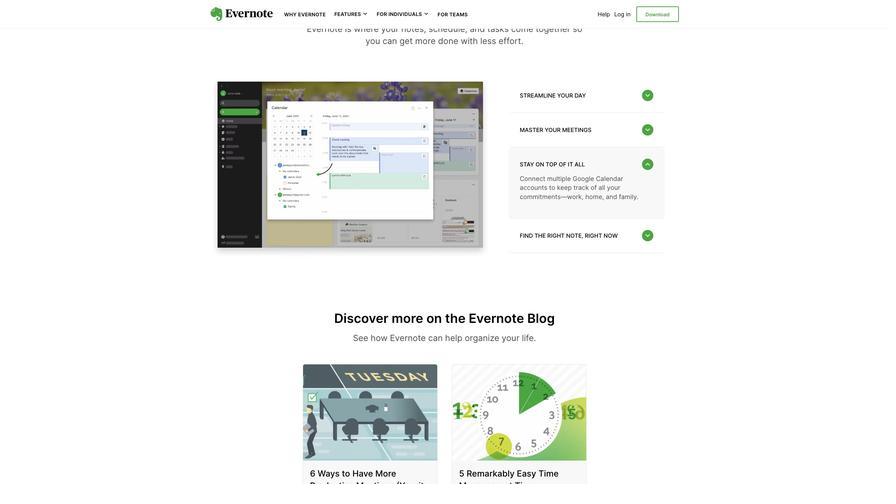Task type: describe. For each thing, give the bounding box(es) containing it.
management
[[459, 481, 513, 484]]

evernote logo image
[[210, 7, 273, 21]]

for teams link
[[438, 11, 468, 18]]

where
[[354, 24, 379, 34]]

master your meetings
[[520, 126, 592, 133]]

have
[[352, 469, 373, 479]]

calendar
[[596, 175, 623, 183]]

2 right from the left
[[585, 232, 602, 239]]

help
[[598, 11, 610, 18]]

5 remarkably easy time management tips
[[459, 469, 559, 484]]

0 vertical spatial the
[[535, 232, 546, 239]]

now
[[604, 232, 618, 239]]

more inside evernote is where your notes, schedule, and tasks come together so you can get more done with less effort.
[[415, 36, 436, 46]]

come
[[511, 24, 533, 34]]

home,
[[586, 193, 604, 200]]

productive
[[310, 481, 354, 484]]

google
[[573, 175, 594, 183]]

log
[[614, 11, 624, 18]]

evernote right why
[[298, 11, 326, 17]]

see how evernote can help organize your life.
[[353, 333, 536, 343]]

organize
[[465, 333, 499, 343]]

your left day
[[557, 92, 573, 99]]

all inside connect multiple google calendar accounts to keep track of all your commitments—work, home, and family.
[[599, 184, 605, 191]]

1 vertical spatial can
[[428, 333, 443, 343]]

why evernote link
[[284, 11, 326, 18]]

easy
[[517, 469, 536, 479]]

6 ways to have more productive meetings (yes, i
[[310, 469, 424, 484]]

discover
[[334, 310, 389, 326]]

keep
[[557, 184, 572, 191]]

help link
[[598, 11, 610, 18]]

note,
[[566, 232, 583, 239]]

your right master
[[545, 126, 561, 133]]

blog image image
[[452, 365, 586, 461]]

download link
[[636, 6, 679, 22]]

stay on top of it all
[[520, 161, 585, 168]]

features button
[[334, 11, 368, 18]]

connect multiple google calendar accounts to keep track of all your commitments—work, home, and family.
[[520, 175, 639, 200]]

log in
[[614, 11, 631, 18]]

for teams
[[438, 11, 468, 17]]

streamline
[[520, 92, 556, 99]]

0 vertical spatial all
[[575, 161, 585, 168]]

done
[[438, 36, 458, 46]]

discover more on the evernote blog
[[334, 310, 555, 326]]

why
[[284, 11, 297, 17]]

1 vertical spatial more
[[392, 310, 423, 326]]

and inside evernote is where your notes, schedule, and tasks come together so you can get more done with less effort.
[[470, 24, 485, 34]]

commitments—work,
[[520, 193, 584, 200]]

life.
[[522, 333, 536, 343]]

see
[[353, 333, 368, 343]]

your left life.
[[502, 333, 520, 343]]

is
[[345, 24, 352, 34]]

how
[[371, 333, 388, 343]]

meetings
[[356, 481, 394, 484]]

5
[[459, 469, 464, 479]]

meetings
[[562, 126, 592, 133]]

top
[[546, 161, 557, 168]]

0 vertical spatial on
[[536, 161, 544, 168]]

for for for teams
[[438, 11, 448, 17]]

teams
[[450, 11, 468, 17]]

master
[[520, 126, 543, 133]]

5 remarkably easy time management tips link
[[452, 364, 587, 484]]



Task type: locate. For each thing, give the bounding box(es) containing it.
to inside 6 ways to have more productive meetings (yes, i
[[342, 469, 350, 479]]

the
[[535, 232, 546, 239], [445, 310, 466, 326]]

evernote left 'is'
[[307, 24, 343, 34]]

evernote
[[298, 11, 326, 17], [307, 24, 343, 34], [469, 310, 524, 326], [390, 333, 426, 343]]

to up productive
[[342, 469, 350, 479]]

0 horizontal spatial all
[[575, 161, 585, 168]]

your inside evernote is where your notes, schedule, and tasks come together so you can get more done with less effort.
[[381, 24, 399, 34]]

1 horizontal spatial can
[[428, 333, 443, 343]]

your down for individuals
[[381, 24, 399, 34]]

0 horizontal spatial the
[[445, 310, 466, 326]]

to up commitments—work,
[[549, 184, 555, 191]]

schedule,
[[429, 24, 468, 34]]

together
[[536, 24, 570, 34]]

1 vertical spatial of
[[591, 184, 597, 191]]

right left note,
[[547, 232, 565, 239]]

for for for individuals
[[377, 11, 387, 17]]

of inside connect multiple google calendar accounts to keep track of all your commitments—work, home, and family.
[[591, 184, 597, 191]]

can inside evernote is where your notes, schedule, and tasks come together so you can get more done with less effort.
[[383, 36, 397, 46]]

features
[[334, 11, 361, 17]]

family.
[[619, 193, 639, 200]]

notes,
[[401, 24, 426, 34]]

and
[[470, 24, 485, 34], [606, 193, 617, 200]]

1 vertical spatial the
[[445, 310, 466, 326]]

0 vertical spatial of
[[559, 161, 566, 168]]

can left get
[[383, 36, 397, 46]]

1 horizontal spatial the
[[535, 232, 546, 239]]

the right find
[[535, 232, 546, 239]]

6
[[310, 469, 315, 479]]

 image
[[210, 67, 494, 265]]

evernote is where your notes, schedule, and tasks come together so you can get more done with less effort.
[[307, 24, 582, 46]]

and inside connect multiple google calendar accounts to keep track of all your commitments—work, home, and family.
[[606, 193, 617, 200]]

on
[[536, 161, 544, 168], [426, 310, 442, 326]]

right left now
[[585, 232, 602, 239]]

less
[[480, 36, 496, 46]]

remarkably
[[467, 469, 515, 479]]

0 vertical spatial to
[[549, 184, 555, 191]]

can left help
[[428, 333, 443, 343]]

blog image image
[[303, 365, 437, 461]]

individuals
[[389, 11, 422, 17]]

0 vertical spatial can
[[383, 36, 397, 46]]

the up help
[[445, 310, 466, 326]]

more
[[375, 469, 396, 479]]

track
[[574, 184, 589, 191]]

to
[[549, 184, 555, 191], [342, 469, 350, 479]]

0 horizontal spatial and
[[470, 24, 485, 34]]

streamline your day
[[520, 92, 586, 99]]

1 horizontal spatial all
[[599, 184, 605, 191]]

for individuals button
[[377, 11, 429, 18]]

1 vertical spatial all
[[599, 184, 605, 191]]

6 ways to have more productive meetings (yes, i link
[[303, 364, 437, 484]]

0 vertical spatial more
[[415, 36, 436, 46]]

evernote right how
[[390, 333, 426, 343]]

1 horizontal spatial to
[[549, 184, 555, 191]]

get
[[400, 36, 413, 46]]

connect
[[520, 175, 545, 183]]

1 horizontal spatial and
[[606, 193, 617, 200]]

multiple
[[547, 175, 571, 183]]

ways
[[318, 469, 340, 479]]

your inside connect multiple google calendar accounts to keep track of all your commitments—work, home, and family.
[[607, 184, 620, 191]]

you
[[366, 36, 380, 46]]

for individuals
[[377, 11, 422, 17]]

more
[[415, 36, 436, 46], [392, 310, 423, 326]]

find the right note, right now
[[520, 232, 618, 239]]

effort.
[[499, 36, 524, 46]]

with
[[461, 36, 478, 46]]

your
[[381, 24, 399, 34], [557, 92, 573, 99], [545, 126, 561, 133], [607, 184, 620, 191], [502, 333, 520, 343]]

for inside button
[[377, 11, 387, 17]]

0 horizontal spatial of
[[559, 161, 566, 168]]

day
[[575, 92, 586, 99]]

why evernote
[[284, 11, 326, 17]]

log in link
[[614, 11, 631, 18]]

0 horizontal spatial can
[[383, 36, 397, 46]]

0 horizontal spatial right
[[547, 232, 565, 239]]

1 right from the left
[[547, 232, 565, 239]]

on left top
[[536, 161, 544, 168]]

help
[[445, 333, 462, 343]]

of up home,
[[591, 184, 597, 191]]

blog
[[527, 310, 555, 326]]

for up where
[[377, 11, 387, 17]]

download
[[646, 11, 670, 17]]

on up see how evernote can help organize your life. at bottom
[[426, 310, 442, 326]]

evernote up organize
[[469, 310, 524, 326]]

tasks
[[487, 24, 509, 34]]

1 horizontal spatial right
[[585, 232, 602, 239]]

find
[[520, 232, 533, 239]]

for up schedule,
[[438, 11, 448, 17]]

right
[[547, 232, 565, 239], [585, 232, 602, 239]]

to inside connect multiple google calendar accounts to keep track of all your commitments—work, home, and family.
[[549, 184, 555, 191]]

in
[[626, 11, 631, 18]]

1 vertical spatial on
[[426, 310, 442, 326]]

1 horizontal spatial for
[[438, 11, 448, 17]]

accounts
[[520, 184, 547, 191]]

can
[[383, 36, 397, 46], [428, 333, 443, 343]]

0 horizontal spatial to
[[342, 469, 350, 479]]

1 vertical spatial and
[[606, 193, 617, 200]]

of left it in the top right of the page
[[559, 161, 566, 168]]

tips
[[515, 481, 532, 484]]

of
[[559, 161, 566, 168], [591, 184, 597, 191]]

stay
[[520, 161, 534, 168]]

evernote inside evernote is where your notes, schedule, and tasks come together so you can get more done with less effort.
[[307, 24, 343, 34]]

0 vertical spatial and
[[470, 24, 485, 34]]

all right it in the top right of the page
[[575, 161, 585, 168]]

it
[[568, 161, 573, 168]]

0 horizontal spatial on
[[426, 310, 442, 326]]

all
[[575, 161, 585, 168], [599, 184, 605, 191]]

for
[[377, 11, 387, 17], [438, 11, 448, 17]]

0 horizontal spatial for
[[377, 11, 387, 17]]

so
[[573, 24, 582, 34]]

your down calendar
[[607, 184, 620, 191]]

1 horizontal spatial on
[[536, 161, 544, 168]]

1 horizontal spatial of
[[591, 184, 597, 191]]

and up with
[[470, 24, 485, 34]]

time
[[539, 469, 559, 479]]

(yes,
[[396, 481, 417, 484]]

all up home,
[[599, 184, 605, 191]]

1 vertical spatial to
[[342, 469, 350, 479]]

and right home,
[[606, 193, 617, 200]]



Task type: vqa. For each thing, say whether or not it's contained in the screenshot.
keep it together
no



